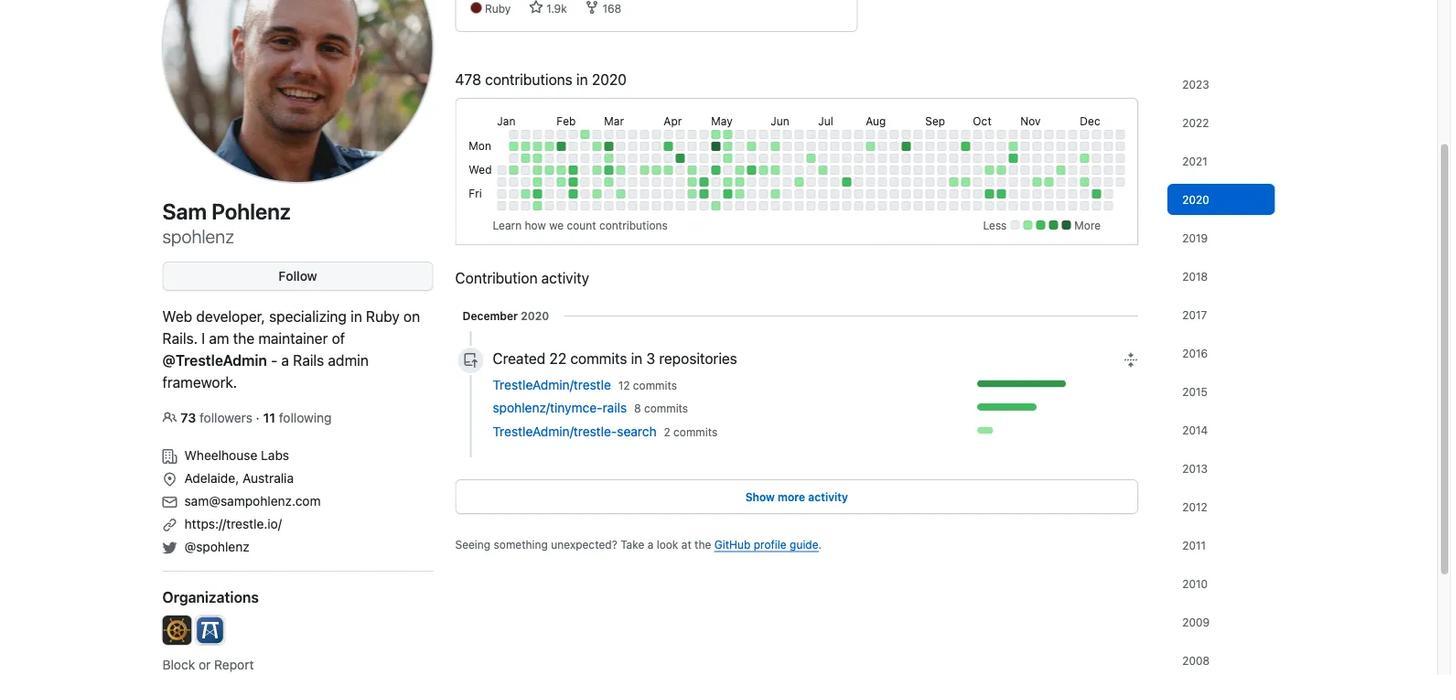 Task type: locate. For each thing, give the bounding box(es) containing it.
count
[[567, 219, 596, 232]]

ruby inside web developer, specializing in ruby on rails. i am the maintainer of @trestleadmin
[[366, 308, 400, 325]]

2020 link
[[1168, 184, 1275, 215]]

1 horizontal spatial 2020
[[592, 71, 627, 88]]

2 horizontal spatial in
[[631, 350, 643, 367]]

trestleadmin/trestle-search link
[[493, 424, 657, 439]]

0 vertical spatial ruby
[[485, 2, 511, 15]]

2009
[[1183, 616, 1210, 629]]

1 vertical spatial contributions
[[599, 219, 668, 232]]

2017 link
[[1168, 299, 1275, 330]]

unexpected?
[[551, 538, 618, 551]]

december 2020
[[463, 309, 549, 322]]

commits up the trestleadmin/trestle 12 commits on the bottom of page
[[570, 350, 627, 367]]

labs
[[261, 448, 289, 463]]

2015
[[1183, 385, 1208, 398]]

in down forks image
[[577, 71, 588, 88]]

in up admin
[[351, 308, 362, 325]]

in inside 'button'
[[631, 350, 643, 367]]

forks image
[[585, 0, 599, 15]]

@trestleadmin
[[162, 352, 267, 369]]

1 vertical spatial the
[[695, 538, 711, 551]]

0 vertical spatial activity
[[542, 270, 589, 287]]

ruby left on
[[366, 308, 400, 325]]

learn
[[493, 219, 522, 232]]

0 horizontal spatial 2020
[[521, 309, 549, 322]]

guide
[[790, 538, 819, 551]]

search
[[617, 424, 657, 439]]

1 vertical spatial ruby
[[366, 308, 400, 325]]

adelaide,
[[184, 470, 239, 486]]

2022 link
[[1168, 107, 1275, 138]]

block
[[162, 657, 195, 672]]

2012
[[1183, 501, 1208, 513]]

commits up 2
[[644, 402, 688, 415]]

spohlenz/tinymce-
[[493, 400, 603, 415]]

view spohlenz's full-sized avatar image
[[162, 0, 433, 183]]

55% of commits in december were made to trestleadmin/trestle image up 10% of commits in december were made to trestleadmin/trestle-search icon
[[977, 380, 1066, 388]]

repositories
[[659, 350, 737, 367]]

ruby left stars icon
[[485, 2, 511, 15]]

@trestleadmin image
[[195, 616, 224, 645]]

show more activity button
[[455, 480, 1139, 514]]

2 horizontal spatial 2020
[[1183, 193, 1210, 206]]

2019 link
[[1168, 222, 1275, 254]]

activity right "more"
[[808, 491, 848, 503]]

the right 'at'
[[695, 538, 711, 551]]

twitter image
[[162, 541, 177, 556]]

created 22             commits in             3             repositories
[[493, 350, 737, 367]]

sam
[[162, 199, 207, 224]]

cell
[[509, 130, 518, 139], [521, 130, 530, 139], [533, 130, 542, 139], [545, 130, 554, 139], [557, 130, 566, 139], [569, 130, 578, 139], [581, 130, 590, 139], [592, 130, 602, 139], [604, 130, 613, 139], [616, 130, 625, 139], [628, 130, 637, 139], [640, 130, 649, 139], [652, 130, 661, 139], [664, 130, 673, 139], [676, 130, 685, 139], [688, 130, 697, 139], [699, 130, 709, 139], [711, 130, 721, 139], [723, 130, 732, 139], [735, 130, 744, 139], [747, 130, 756, 139], [759, 130, 768, 139], [771, 130, 780, 139], [783, 130, 792, 139], [795, 130, 804, 139], [807, 130, 816, 139], [818, 130, 828, 139], [830, 130, 840, 139], [842, 130, 851, 139], [854, 130, 863, 139], [866, 130, 875, 139], [878, 130, 887, 139], [890, 130, 899, 139], [902, 130, 911, 139], [914, 130, 923, 139], [926, 130, 935, 139], [937, 130, 947, 139], [949, 130, 958, 139], [961, 130, 970, 139], [973, 130, 982, 139], [985, 130, 994, 139], [997, 130, 1006, 139], [1009, 130, 1018, 139], [1021, 130, 1030, 139], [1033, 130, 1042, 139], [1045, 130, 1054, 139], [1056, 130, 1066, 139], [1068, 130, 1077, 139], [1080, 130, 1089, 139], [1092, 130, 1101, 139], [1104, 130, 1113, 139], [1116, 130, 1125, 139], [509, 142, 518, 151], [521, 142, 530, 151], [533, 142, 542, 151], [545, 142, 554, 151], [557, 142, 566, 151], [569, 142, 578, 151], [581, 142, 590, 151], [592, 142, 602, 151], [604, 142, 613, 151], [616, 142, 625, 151], [628, 142, 637, 151], [640, 142, 649, 151], [652, 142, 661, 151], [664, 142, 673, 151], [676, 142, 685, 151], [688, 142, 697, 151], [699, 142, 709, 151], [711, 142, 721, 151], [723, 142, 732, 151], [735, 142, 744, 151], [747, 142, 756, 151], [759, 142, 768, 151], [771, 142, 780, 151], [783, 142, 792, 151], [795, 142, 804, 151], [807, 142, 816, 151], [818, 142, 828, 151], [830, 142, 840, 151], [842, 142, 851, 151], [854, 142, 863, 151], [866, 142, 875, 151], [878, 142, 887, 151], [890, 142, 899, 151], [902, 142, 911, 151], [914, 142, 923, 151], [926, 142, 935, 151], [937, 142, 947, 151], [949, 142, 958, 151], [961, 142, 970, 151], [973, 142, 982, 151], [985, 142, 994, 151], [997, 142, 1006, 151], [1009, 142, 1018, 151], [1021, 142, 1030, 151], [1033, 142, 1042, 151], [1045, 142, 1054, 151], [1056, 142, 1066, 151], [1068, 142, 1077, 151], [1080, 142, 1089, 151], [1092, 142, 1101, 151], [1104, 142, 1113, 151], [1116, 142, 1125, 151], [509, 154, 518, 163], [521, 154, 530, 163], [533, 154, 542, 163], [545, 154, 554, 163], [557, 154, 566, 163], [569, 154, 578, 163], [581, 154, 590, 163], [592, 154, 602, 163], [604, 154, 613, 163], [616, 154, 625, 163], [628, 154, 637, 163], [640, 154, 649, 163], [652, 154, 661, 163], [664, 154, 673, 163], [676, 154, 685, 163], [688, 154, 697, 163], [699, 154, 709, 163], [711, 154, 721, 163], [723, 154, 732, 163], [735, 154, 744, 163], [747, 154, 756, 163], [759, 154, 768, 163], [771, 154, 780, 163], [783, 154, 792, 163], [795, 154, 804, 163], [807, 154, 816, 163], [818, 154, 828, 163], [830, 154, 840, 163], [842, 154, 851, 163], [854, 154, 863, 163], [866, 154, 875, 163], [878, 154, 887, 163], [890, 154, 899, 163], [902, 154, 911, 163], [914, 154, 923, 163], [926, 154, 935, 163], [937, 154, 947, 163], [949, 154, 958, 163], [961, 154, 970, 163], [973, 154, 982, 163], [985, 154, 994, 163], [997, 154, 1006, 163], [1009, 154, 1018, 163], [1021, 154, 1030, 163], [1033, 154, 1042, 163], [1045, 154, 1054, 163], [1056, 154, 1066, 163], [1068, 154, 1077, 163], [1080, 154, 1089, 163], [1092, 154, 1101, 163], [1104, 154, 1113, 163], [1116, 154, 1125, 163], [497, 166, 506, 175], [509, 166, 518, 175], [521, 166, 530, 175], [533, 166, 542, 175], [545, 166, 554, 175], [557, 166, 566, 175], [569, 166, 578, 175], [581, 166, 590, 175], [592, 166, 602, 175], [604, 166, 613, 175], [616, 166, 625, 175], [628, 166, 637, 175], [640, 166, 649, 175], [652, 166, 661, 175], [664, 166, 673, 175], [676, 166, 685, 175], [688, 166, 697, 175], [699, 166, 709, 175], [711, 166, 721, 175], [723, 166, 732, 175], [735, 166, 744, 175], [747, 166, 756, 175], [759, 166, 768, 175], [771, 166, 780, 175], [783, 166, 792, 175], [795, 166, 804, 175], [807, 166, 816, 175], [818, 166, 828, 175], [830, 166, 840, 175], [842, 166, 851, 175], [854, 166, 863, 175], [866, 166, 875, 175], [878, 166, 887, 175], [890, 166, 899, 175], [902, 166, 911, 175], [914, 166, 923, 175], [926, 166, 935, 175], [937, 166, 947, 175], [949, 166, 958, 175], [961, 166, 970, 175], [973, 166, 982, 175], [985, 166, 994, 175], [997, 166, 1006, 175], [1009, 166, 1018, 175], [1021, 166, 1030, 175], [1033, 166, 1042, 175], [1045, 166, 1054, 175], [1056, 166, 1066, 175], [1068, 166, 1077, 175], [1080, 166, 1089, 175], [1092, 166, 1101, 175], [1104, 166, 1113, 175], [1116, 166, 1125, 175], [497, 178, 506, 187], [509, 178, 518, 187], [521, 178, 530, 187], [533, 178, 542, 187], [545, 178, 554, 187], [557, 178, 566, 187], [569, 178, 578, 187], [581, 178, 590, 187], [592, 178, 602, 187], [604, 178, 613, 187], [616, 178, 625, 187], [628, 178, 637, 187], [640, 178, 649, 187], [652, 178, 661, 187], [664, 178, 673, 187], [676, 178, 685, 187], [688, 178, 697, 187], [699, 178, 709, 187], [711, 178, 721, 187], [723, 178, 732, 187], [735, 178, 744, 187], [747, 178, 756, 187], [759, 178, 768, 187], [771, 178, 780, 187], [783, 178, 792, 187], [795, 178, 804, 187], [807, 178, 816, 187], [818, 178, 828, 187], [830, 178, 840, 187], [842, 178, 851, 187], [854, 178, 863, 187], [866, 178, 875, 187], [878, 178, 887, 187], [890, 178, 899, 187], [902, 178, 911, 187], [914, 178, 923, 187], [926, 178, 935, 187], [937, 178, 947, 187], [949, 178, 958, 187], [961, 178, 970, 187], [973, 178, 982, 187], [985, 178, 994, 187], [997, 178, 1006, 187], [1009, 178, 1018, 187], [1021, 178, 1030, 187], [1033, 178, 1042, 187], [1045, 178, 1054, 187], [1056, 178, 1066, 187], [1068, 178, 1077, 187], [1080, 178, 1089, 187], [1092, 178, 1101, 187], [1104, 178, 1113, 187], [1116, 178, 1125, 187], [497, 189, 506, 199], [509, 189, 518, 199], [521, 189, 530, 199], [533, 189, 542, 199], [545, 189, 554, 199], [557, 189, 566, 199], [569, 189, 578, 199], [581, 189, 590, 199], [592, 189, 602, 199], [604, 189, 613, 199], [616, 189, 625, 199], [628, 189, 637, 199], [640, 189, 649, 199], [652, 189, 661, 199], [664, 189, 673, 199], [676, 189, 685, 199], [688, 189, 697, 199], [699, 189, 709, 199], [711, 189, 721, 199], [723, 189, 732, 199], [735, 189, 744, 199], [747, 189, 756, 199], [759, 189, 768, 199], [771, 189, 780, 199], [783, 189, 792, 199], [795, 189, 804, 199], [807, 189, 816, 199], [818, 189, 828, 199], [830, 189, 840, 199], [842, 189, 851, 199], [854, 189, 863, 199], [866, 189, 875, 199], [878, 189, 887, 199], [890, 189, 899, 199], [902, 189, 911, 199], [914, 189, 923, 199], [926, 189, 935, 199], [937, 189, 947, 199], [949, 189, 958, 199], [961, 189, 970, 199], [973, 189, 982, 199], [985, 189, 994, 199], [997, 189, 1006, 199], [1009, 189, 1018, 199], [1021, 189, 1030, 199], [1033, 189, 1042, 199], [1045, 189, 1054, 199], [1056, 189, 1066, 199], [1068, 189, 1077, 199], [1080, 189, 1089, 199], [1092, 189, 1101, 199], [1104, 189, 1113, 199], [497, 201, 506, 210], [509, 201, 518, 210], [521, 201, 530, 210], [533, 201, 542, 210], [545, 201, 554, 210], [557, 201, 566, 210], [569, 201, 578, 210], [581, 201, 590, 210], [592, 201, 602, 210], [604, 201, 613, 210], [616, 201, 625, 210], [628, 201, 637, 210], [640, 201, 649, 210], [652, 201, 661, 210], [664, 201, 673, 210], [676, 201, 685, 210], [688, 201, 697, 210], [699, 201, 709, 210], [711, 201, 721, 210], [723, 201, 732, 210], [735, 201, 744, 210], [747, 201, 756, 210], [759, 201, 768, 210], [771, 201, 780, 210], [783, 201, 792, 210], [795, 201, 804, 210], [807, 201, 816, 210], [818, 201, 828, 210], [830, 201, 840, 210], [842, 201, 851, 210], [854, 201, 863, 210], [866, 201, 875, 210], [878, 201, 887, 210], [890, 201, 899, 210], [902, 201, 911, 210], [914, 201, 923, 210], [926, 201, 935, 210], [937, 201, 947, 210], [949, 201, 958, 210], [961, 201, 970, 210], [973, 201, 982, 210], [985, 201, 994, 210], [997, 201, 1006, 210], [1009, 201, 1018, 210], [1021, 201, 1030, 210], [1033, 201, 1042, 210], [1045, 201, 1054, 210], [1056, 201, 1066, 210], [1068, 201, 1077, 210], [1080, 201, 1089, 210], [1092, 201, 1101, 210], [1104, 201, 1113, 210]]

2 vertical spatial in
[[631, 350, 643, 367]]

in for web developer, specializing in ruby on rails. i am the maintainer of @trestleadmin
[[351, 308, 362, 325]]

link image
[[162, 518, 177, 533]]

37% of commits in december were made to spohlenz/tinymce-rails image
[[977, 404, 1139, 411], [977, 404, 1037, 411]]

admin
[[328, 352, 369, 369]]

activity down the we
[[542, 270, 589, 287]]

55% of commits in december were made to trestleadmin/trestle image
[[977, 380, 1139, 388], [977, 380, 1066, 388]]

commits
[[570, 350, 627, 367], [633, 379, 677, 392], [644, 402, 688, 415], [674, 426, 718, 438]]

show more activity
[[746, 491, 848, 503]]

the right am
[[233, 330, 255, 347]]

https://trestle.io/
[[184, 516, 282, 531]]

Follow spohlenz submit
[[162, 262, 433, 291]]

wheelhouse
[[184, 448, 257, 463]]

a
[[281, 352, 289, 369], [648, 538, 654, 551]]

email: sam@sampohlenz.com element
[[162, 488, 433, 511]]

1 horizontal spatial activity
[[808, 491, 848, 503]]

sep
[[926, 114, 946, 127]]

a right -
[[281, 352, 289, 369]]

seeing
[[455, 538, 491, 551]]

created 22             commits in             3             repositories button
[[493, 350, 1139, 368]]

2011
[[1183, 539, 1206, 552]]

2015 link
[[1168, 376, 1275, 407]]

2022
[[1183, 116, 1209, 129]]

2020 up mar
[[592, 71, 627, 88]]

0 vertical spatial the
[[233, 330, 255, 347]]

0 horizontal spatial a
[[281, 352, 289, 369]]

2008 link
[[1168, 645, 1275, 675]]

apr
[[664, 114, 682, 127]]

block or report button
[[162, 655, 254, 674]]

1 horizontal spatial ruby
[[485, 2, 511, 15]]

1 vertical spatial in
[[351, 308, 362, 325]]

mon
[[469, 139, 491, 152]]

1 vertical spatial activity
[[808, 491, 848, 503]]

at
[[682, 538, 692, 551]]

1 horizontal spatial a
[[648, 538, 654, 551]]

seeing something unexpected? take a look at the github profile guide .
[[455, 538, 822, 551]]

168
[[599, 2, 622, 15]]

2020 down contribution activity
[[521, 309, 549, 322]]

10% of commits in december were made to trestleadmin/trestle-search image
[[977, 427, 1139, 434]]

commits up 8 commits link
[[633, 379, 677, 392]]

0 vertical spatial 2020
[[592, 71, 627, 88]]

i
[[202, 330, 205, 347]]

1 vertical spatial a
[[648, 538, 654, 551]]

on
[[404, 308, 420, 325]]

@wheelhousecms image
[[162, 616, 192, 645]]

block or report
[[162, 657, 254, 672]]

in left 3
[[631, 350, 643, 367]]

ruby
[[485, 2, 511, 15], [366, 308, 400, 325]]

contributions right count
[[599, 219, 668, 232]]

@spohlenz
[[184, 539, 250, 554]]

@trestleadmin link
[[162, 352, 267, 369]]

0 vertical spatial a
[[281, 352, 289, 369]]

show
[[746, 491, 775, 503]]

aug
[[866, 114, 886, 127]]

trestleadmin/trestle-
[[493, 424, 617, 439]]

2018
[[1183, 270, 1208, 283]]

2008
[[1183, 654, 1210, 667]]

in for created 22             commits in             3             repositories
[[631, 350, 643, 367]]

grid
[[466, 110, 1128, 213]]

spohlenz
[[162, 225, 234, 247]]

pohlenz
[[212, 199, 291, 224]]

contributions up the 'jan'
[[485, 71, 573, 88]]

2016 link
[[1168, 338, 1275, 369]]

0 horizontal spatial contributions
[[485, 71, 573, 88]]

0 horizontal spatial in
[[351, 308, 362, 325]]

github
[[715, 538, 751, 551]]

a left look
[[648, 538, 654, 551]]

0 horizontal spatial the
[[233, 330, 255, 347]]

1 horizontal spatial in
[[577, 71, 588, 88]]

2014 link
[[1168, 415, 1275, 446]]

people image
[[162, 410, 177, 425]]

feb
[[557, 114, 576, 127]]

2020 up 2019
[[1183, 193, 1210, 206]]

1 horizontal spatial contributions
[[599, 219, 668, 232]]

nov
[[1021, 114, 1041, 127]]

12
[[618, 379, 630, 392]]

478       contributions         in 2020
[[455, 71, 627, 88]]

168 link
[[585, 0, 622, 16]]

in inside web developer, specializing in ruby on rails. i am the maintainer of @trestleadmin
[[351, 308, 362, 325]]

0 vertical spatial in
[[577, 71, 588, 88]]

commits inside spohlenz/tinymce-rails 8 commits
[[644, 402, 688, 415]]

contributions
[[485, 71, 573, 88], [599, 219, 668, 232]]

activity
[[542, 270, 589, 287], [808, 491, 848, 503]]

stars image
[[529, 0, 543, 15]]

created
[[493, 350, 546, 367]]

commits right 2
[[674, 426, 718, 438]]

0 horizontal spatial ruby
[[366, 308, 400, 325]]



Task type: describe. For each thing, give the bounding box(es) containing it.
2009 link
[[1168, 607, 1275, 638]]

location image
[[162, 472, 177, 487]]

1.9k
[[543, 2, 567, 15]]

mar
[[604, 114, 624, 127]]

22
[[550, 350, 567, 367]]

developer,
[[196, 308, 265, 325]]

1.9k link
[[529, 0, 567, 16]]

73 followers
[[181, 410, 256, 425]]

trestleadmin/trestle link
[[493, 377, 611, 392]]

take
[[621, 538, 645, 551]]

2010 link
[[1168, 568, 1275, 599]]

2013 link
[[1168, 453, 1275, 484]]

11
[[263, 410, 275, 425]]

0 vertical spatial contributions
[[485, 71, 573, 88]]

oct
[[973, 114, 992, 127]]

repo push image
[[464, 353, 478, 368]]

· 11 following
[[256, 410, 332, 425]]

8
[[634, 402, 641, 415]]

2010
[[1183, 577, 1208, 590]]

jul
[[818, 114, 834, 127]]

2012 link
[[1168, 491, 1275, 523]]

the inside web developer, specializing in ruby on rails. i am the maintainer of @trestleadmin
[[233, 330, 255, 347]]

less
[[983, 219, 1007, 232]]

1 horizontal spatial the
[[695, 538, 711, 551]]

sam pohlenz spohlenz
[[162, 199, 291, 247]]

wed
[[469, 163, 492, 176]]

contribution activity
[[455, 270, 589, 287]]

home location: adelaide, australia element
[[162, 465, 433, 488]]

followers
[[200, 410, 252, 425]]

organization: wheelhouse labs element
[[162, 442, 433, 465]]

37% of commits in december were made to spohlenz/tinymce-rails image up 10% of commits in december were made to trestleadmin/trestle-search icon
[[977, 404, 1037, 411]]

2017
[[1183, 308, 1207, 321]]

organizations
[[162, 589, 259, 606]]

commits inside the trestleadmin/trestle 12 commits
[[633, 379, 677, 392]]

report
[[214, 657, 254, 672]]

12 commits link
[[618, 379, 677, 392]]

.
[[819, 538, 822, 551]]

grid containing jan
[[466, 110, 1128, 213]]

0 horizontal spatial activity
[[542, 270, 589, 287]]

dec
[[1080, 114, 1101, 127]]

rails
[[293, 352, 324, 369]]

adelaide, australia
[[184, 470, 294, 486]]

australia
[[243, 470, 294, 486]]

profile
[[754, 538, 787, 551]]

commits inside trestleadmin/trestle-search 2 commits
[[674, 426, 718, 438]]

2016
[[1183, 347, 1208, 360]]

37% of commits in december were made to spohlenz/tinymce-rails image up 10% of commits in december were made to trestleadmin/trestle-search image
[[977, 404, 1139, 411]]

mail image
[[162, 495, 177, 510]]

more
[[778, 491, 806, 503]]

sam@sampohlenz.com
[[184, 493, 321, 508]]

3
[[646, 350, 655, 367]]

web developer, specializing in ruby on rails. i am the maintainer of @trestleadmin
[[162, 308, 420, 369]]

rails.
[[162, 330, 198, 347]]

rails
[[603, 400, 627, 415]]

we
[[549, 219, 564, 232]]

https://trestle.io/ link
[[184, 516, 282, 531]]

55% of commits in december were made to trestleadmin/trestle image up 10% of commits in december were made to trestleadmin/trestle-search image
[[977, 380, 1139, 388]]

2014
[[1183, 424, 1208, 437]]

following
[[279, 410, 332, 425]]

maintainer
[[258, 330, 328, 347]]

8 commits link
[[634, 402, 688, 415]]

10% of commits in december were made to trestleadmin/trestle-search image
[[977, 427, 993, 434]]

or
[[199, 657, 211, 672]]

a inside - a rails admin framework.
[[281, 352, 289, 369]]

trestleadmin/trestle-search 2 commits
[[493, 424, 718, 439]]

2 commits link
[[664, 426, 718, 438]]

@spohlenz link
[[184, 539, 250, 554]]

december
[[463, 309, 518, 322]]

spohlenz/tinymce-rails 8 commits
[[493, 400, 688, 415]]

2011 link
[[1168, 530, 1275, 561]]

learn how we count contributions link
[[493, 219, 668, 232]]

2023
[[1183, 78, 1210, 91]]

more
[[1075, 219, 1101, 232]]

1 vertical spatial 2020
[[1183, 193, 1210, 206]]

organization image
[[162, 449, 177, 464]]

something
[[494, 538, 548, 551]]

learn how we count contributions
[[493, 219, 668, 232]]

2021 link
[[1168, 146, 1275, 177]]

github profile guide link
[[715, 538, 819, 551]]

2021
[[1183, 155, 1208, 167]]

2019
[[1183, 232, 1208, 244]]

2
[[664, 426, 671, 438]]

framework.
[[162, 374, 237, 391]]

collapse image
[[1124, 353, 1139, 367]]

jan
[[497, 114, 516, 127]]

2 vertical spatial 2020
[[521, 309, 549, 322]]

web
[[162, 308, 192, 325]]

commits inside 'button'
[[570, 350, 627, 367]]

activity inside button
[[808, 491, 848, 503]]

trestleadmin/trestle 12 commits
[[493, 377, 677, 392]]



Task type: vqa. For each thing, say whether or not it's contained in the screenshot.
"actions" "link"
no



